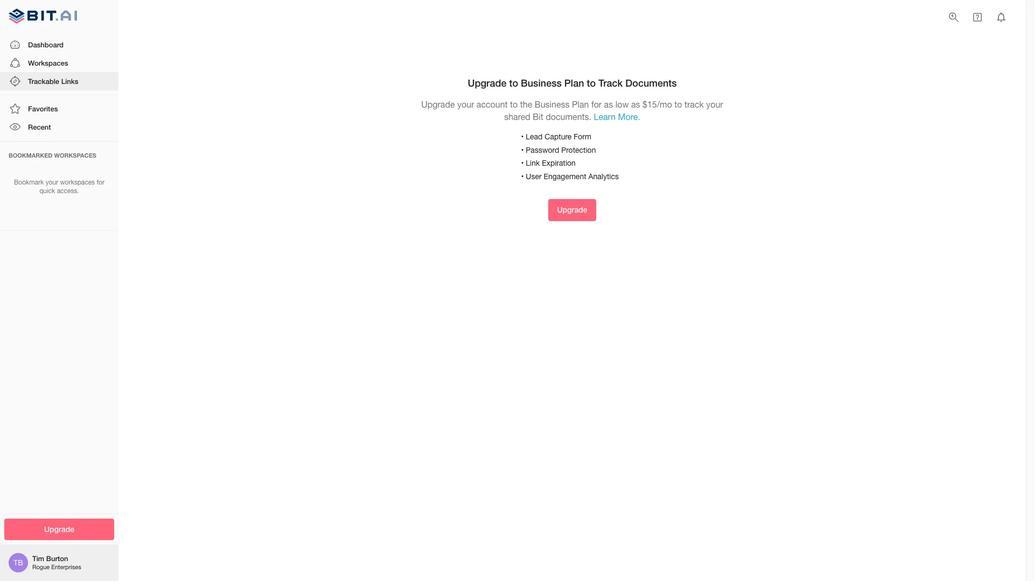 Task type: vqa. For each thing, say whether or not it's contained in the screenshot.
to
yes



Task type: locate. For each thing, give the bounding box(es) containing it.
• left the user
[[521, 172, 524, 181]]

1 vertical spatial for
[[97, 179, 104, 186]]

0 vertical spatial business
[[521, 77, 562, 89]]

lead
[[526, 133, 543, 141]]

for up learn
[[591, 100, 602, 109]]

1 horizontal spatial for
[[591, 100, 602, 109]]

business
[[521, 77, 562, 89], [535, 100, 570, 109]]

0 horizontal spatial your
[[46, 179, 58, 186]]

business up the
[[521, 77, 562, 89]]

trackable links button
[[0, 72, 119, 91]]

quick
[[39, 188, 55, 195]]

burton
[[46, 555, 68, 564]]

for
[[591, 100, 602, 109], [97, 179, 104, 186]]

plan
[[564, 77, 584, 89], [572, 100, 589, 109]]

to left the track
[[587, 77, 596, 89]]

0 horizontal spatial for
[[97, 179, 104, 186]]

• left lead
[[521, 133, 524, 141]]

upgrade button down engagement
[[549, 199, 596, 221]]

your left account
[[457, 100, 474, 109]]

your
[[457, 100, 474, 109], [706, 100, 723, 109], [46, 179, 58, 186]]

your for bookmarked workspaces
[[46, 179, 58, 186]]

for inside the upgrade your account to the business plan for as low as $15/mo to track your shared bit documents.
[[591, 100, 602, 109]]

1 vertical spatial business
[[535, 100, 570, 109]]

upgrade
[[468, 77, 507, 89], [421, 100, 455, 109], [557, 205, 587, 215], [44, 525, 74, 534]]

0 vertical spatial plan
[[564, 77, 584, 89]]

bookmarked workspaces
[[9, 152, 96, 159]]

2 • from the top
[[521, 146, 524, 154]]

0 horizontal spatial as
[[604, 100, 613, 109]]

to left track
[[675, 100, 682, 109]]

1 horizontal spatial your
[[457, 100, 474, 109]]

3 • from the top
[[521, 159, 524, 168]]

• left password
[[521, 146, 524, 154]]

to
[[509, 77, 518, 89], [587, 77, 596, 89], [510, 100, 518, 109], [675, 100, 682, 109]]

your right track
[[706, 100, 723, 109]]

track
[[599, 77, 623, 89]]

business up bit
[[535, 100, 570, 109]]

as up learn
[[604, 100, 613, 109]]

for inside bookmark your workspaces for quick access.
[[97, 179, 104, 186]]

upgrade button up burton
[[4, 519, 114, 541]]

2 as from the left
[[631, 100, 640, 109]]

1 horizontal spatial upgrade button
[[549, 199, 596, 221]]

as right low
[[631, 100, 640, 109]]

analytics
[[589, 172, 619, 181]]

• left the link
[[521, 159, 524, 168]]

as
[[604, 100, 613, 109], [631, 100, 640, 109]]

the
[[520, 100, 532, 109]]

learn
[[594, 112, 616, 122]]

access.
[[57, 188, 79, 195]]

learn more.
[[594, 112, 640, 122]]

recent button
[[0, 118, 119, 137]]

0 vertical spatial for
[[591, 100, 602, 109]]

plan up the upgrade your account to the business plan for as low as $15/mo to track your shared bit documents.
[[564, 77, 584, 89]]

0 horizontal spatial upgrade button
[[4, 519, 114, 541]]

capture
[[545, 133, 572, 141]]

1 • from the top
[[521, 133, 524, 141]]

your inside bookmark your workspaces for quick access.
[[46, 179, 58, 186]]

dashboard button
[[0, 35, 119, 54]]

1 vertical spatial upgrade button
[[4, 519, 114, 541]]

for right the workspaces
[[97, 179, 104, 186]]

workspaces
[[28, 59, 68, 67]]

upgrade your account to the business plan for as low as $15/mo to track your shared bit documents.
[[421, 100, 723, 122]]

workspaces
[[54, 152, 96, 159]]

expiration
[[542, 159, 576, 168]]

•
[[521, 133, 524, 141], [521, 146, 524, 154], [521, 159, 524, 168], [521, 172, 524, 181]]

plan up 'documents.' on the right
[[572, 100, 589, 109]]

0 vertical spatial upgrade button
[[549, 199, 596, 221]]

upgrade button
[[549, 199, 596, 221], [4, 519, 114, 541]]

bookmark your workspaces for quick access.
[[14, 179, 104, 195]]

documents.
[[546, 112, 592, 122]]

account
[[477, 100, 508, 109]]

1 vertical spatial plan
[[572, 100, 589, 109]]

bookmark
[[14, 179, 44, 186]]

1 horizontal spatial as
[[631, 100, 640, 109]]

your up quick
[[46, 179, 58, 186]]

rogue
[[32, 565, 50, 571]]

learn more. link
[[594, 112, 640, 122]]

your for upgrade to business plan to track documents
[[457, 100, 474, 109]]



Task type: describe. For each thing, give the bounding box(es) containing it.
1 as from the left
[[604, 100, 613, 109]]

upgrade to business plan to track documents
[[468, 77, 677, 89]]

user
[[526, 172, 542, 181]]

password
[[526, 146, 559, 154]]

tim
[[32, 555, 44, 564]]

shared
[[504, 112, 531, 122]]

to left the
[[510, 100, 518, 109]]

trackable
[[28, 77, 59, 86]]

more.
[[618, 112, 640, 122]]

engagement
[[544, 172, 586, 181]]

2 horizontal spatial your
[[706, 100, 723, 109]]

dashboard
[[28, 40, 64, 49]]

form
[[574, 133, 591, 141]]

link
[[526, 159, 540, 168]]

4 • from the top
[[521, 172, 524, 181]]

bit
[[533, 112, 543, 122]]

favorites
[[28, 105, 58, 113]]

enterprises
[[51, 565, 81, 571]]

bookmarked
[[9, 152, 53, 159]]

upgrade inside the upgrade your account to the business plan for as low as $15/mo to track your shared bit documents.
[[421, 100, 455, 109]]

business inside the upgrade your account to the business plan for as low as $15/mo to track your shared bit documents.
[[535, 100, 570, 109]]

favorites button
[[0, 100, 119, 118]]

to up "shared"
[[509, 77, 518, 89]]

protection
[[561, 146, 596, 154]]

• lead capture form • password protection • link expiration • user engagement analytics
[[521, 133, 619, 181]]

low
[[616, 100, 629, 109]]

workspaces button
[[0, 54, 119, 72]]

$15/mo
[[643, 100, 672, 109]]

recent
[[28, 123, 51, 132]]

documents
[[626, 77, 677, 89]]

plan inside the upgrade your account to the business plan for as low as $15/mo to track your shared bit documents.
[[572, 100, 589, 109]]

links
[[61, 77, 78, 86]]

track
[[685, 100, 704, 109]]

workspaces
[[60, 179, 95, 186]]

tb
[[14, 559, 23, 568]]

trackable links
[[28, 77, 78, 86]]

tim burton rogue enterprises
[[32, 555, 81, 571]]



